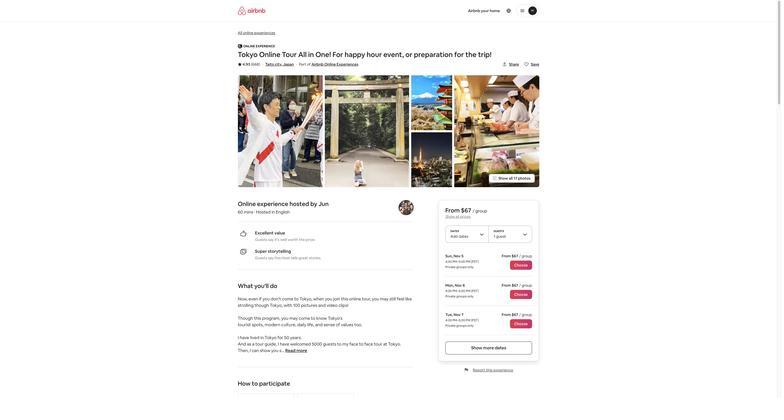 Task type: vqa. For each thing, say whether or not it's contained in the screenshot.
dates inside Dates Add dates
yes



Task type: locate. For each thing, give the bounding box(es) containing it.
0 vertical spatial of
[[307, 62, 311, 67]]

2 vertical spatial guests
[[255, 256, 268, 261]]

only inside mon, nov 6 4:00 pm–5:00 pm (pst) private groups only
[[468, 295, 474, 299]]

online down one!
[[325, 62, 336, 67]]

1 tour from the left
[[256, 342, 264, 348]]

1 vertical spatial guests
[[255, 238, 268, 242]]

1 4:00 from the top
[[446, 260, 453, 264]]

2 vertical spatial nov
[[454, 313, 461, 318]]

2 horizontal spatial online
[[325, 62, 336, 67]]

0 horizontal spatial experience
[[257, 200, 289, 208]]

1 horizontal spatial online
[[350, 297, 361, 302]]

know
[[317, 316, 327, 322]]

learn more about the host, jun. image
[[399, 200, 414, 216], [399, 200, 414, 216]]

daily
[[298, 323, 307, 328]]

1 horizontal spatial tokyo,
[[300, 297, 313, 302]]

this up spots,
[[254, 316, 261, 322]]

s…
[[280, 348, 285, 354]]

2 groups from the top
[[457, 295, 467, 299]]

more for read
[[297, 348, 307, 354]]

taito
[[266, 62, 274, 67]]

$67 for 5
[[512, 254, 519, 259]]

experience photo 1 image
[[325, 75, 409, 188], [325, 75, 409, 188]]

1 horizontal spatial all
[[299, 50, 307, 59]]

1 vertical spatial private
[[446, 295, 456, 299]]

experience right the report
[[494, 368, 514, 373]]

· left taito in the left top of the page
[[263, 62, 263, 67]]

guests down excellent
[[255, 238, 268, 242]]

in left english
[[272, 210, 275, 215]]

nov for tue,
[[454, 313, 461, 318]]

this inside super storytelling guests say this host tells great stories.
[[275, 256, 281, 261]]

all up part
[[299, 50, 307, 59]]

private inside sun, nov 5 4:00 pm–5:00 pm (pst) private groups only
[[446, 265, 456, 270]]

choose link for 5
[[511, 261, 533, 270]]

nov left "6"
[[455, 283, 463, 288]]

choose link for 7
[[511, 320, 533, 329]]

1 vertical spatial (pst)
[[472, 289, 479, 294]]

the left price.
[[299, 238, 305, 242]]

1 horizontal spatial more
[[484, 346, 495, 351]]

airbnb your home link
[[465, 5, 504, 16]]

(pst) inside mon, nov 6 4:00 pm–5:00 pm (pst) private groups only
[[472, 289, 479, 294]]

guests inside guests 1 guest
[[494, 230, 505, 233]]

to up life,
[[311, 316, 316, 322]]

you left s…
[[272, 348, 279, 354]]

0 horizontal spatial of
[[307, 62, 311, 67]]

private down tue, on the right
[[446, 324, 456, 328]]

show
[[499, 176, 509, 181], [446, 214, 455, 219], [472, 346, 483, 351]]

come inside now, even if you don't come to tokyo, when you join this online tour, you may still feel like strolling though tokyo, with 100 pictures and video clips!
[[282, 297, 294, 302]]

tokyo, up pictures
[[300, 297, 313, 302]]

1 vertical spatial choose link
[[511, 290, 533, 300]]

0 vertical spatial i
[[238, 335, 239, 341]]

2 private from the top
[[446, 295, 456, 299]]

1 horizontal spatial may
[[381, 297, 389, 302]]

2 horizontal spatial show
[[499, 176, 509, 181]]

stories.
[[309, 256, 322, 261]]

0 horizontal spatial face
[[350, 342, 359, 348]]

guests down super
[[255, 256, 268, 261]]

modern
[[265, 323, 281, 328]]

choose link for 6
[[511, 290, 533, 300]]

$67 for 7
[[512, 313, 519, 318]]

don't
[[271, 297, 281, 302]]

2 vertical spatial show
[[472, 346, 483, 351]]

groups down 5
[[457, 265, 467, 270]]

read more
[[286, 348, 307, 354]]

(pst) for 6
[[472, 289, 479, 294]]

1 say from the top
[[268, 238, 274, 242]]

guests for excellent value
[[255, 238, 268, 242]]

1 vertical spatial of
[[336, 323, 340, 328]]

say left it's
[[268, 238, 274, 242]]

have down 50
[[280, 342, 290, 348]]

have up and
[[240, 335, 249, 341]]

private down mon,
[[446, 295, 456, 299]]

(pst) inside tue, nov 7 4:00 pm–5:00 pm (pst) private groups only
[[472, 319, 479, 323]]

/ for 7
[[520, 313, 522, 318]]

i left can
[[250, 348, 251, 354]]

1 vertical spatial pm–5:00
[[453, 289, 466, 294]]

1 vertical spatial i
[[278, 342, 279, 348]]

this inside now, even if you don't come to tokyo, when you join this online tour, you may still feel like strolling though tokyo, with 100 pictures and video clips!
[[341, 297, 349, 302]]

1 vertical spatial in
[[272, 210, 275, 215]]

2 from $67 / group from the top
[[502, 283, 533, 288]]

/ for 6
[[520, 283, 522, 288]]

0 horizontal spatial in
[[261, 335, 264, 341]]

in
[[309, 50, 314, 59], [272, 210, 275, 215], [261, 335, 264, 341]]

1 horizontal spatial face
[[365, 342, 373, 348]]

price.
[[306, 238, 316, 242]]

hour
[[367, 50, 382, 59]]

3 private from the top
[[446, 324, 456, 328]]

experience photo 3 image
[[412, 133, 453, 188], [412, 133, 453, 188]]

all left "17"
[[509, 176, 513, 181]]

private inside tue, nov 7 4:00 pm–5:00 pm (pst) private groups only
[[446, 324, 456, 328]]

0 horizontal spatial online
[[243, 30, 254, 35]]

/
[[473, 209, 475, 214], [520, 254, 522, 259], [520, 283, 522, 288], [520, 313, 522, 318]]

face left at
[[365, 342, 373, 348]]

1 horizontal spatial the
[[466, 50, 477, 59]]

4:00 for sun,
[[446, 260, 453, 264]]

0 vertical spatial experience
[[257, 200, 289, 208]]

culture,
[[282, 323, 297, 328]]

nov inside mon, nov 6 4:00 pm–5:00 pm (pst) private groups only
[[455, 283, 463, 288]]

to right how
[[252, 380, 258, 388]]

0 vertical spatial tokyo,
[[300, 297, 313, 302]]

come for may
[[299, 316, 310, 322]]

1 horizontal spatial dates
[[496, 346, 507, 351]]

2 say from the top
[[268, 256, 274, 261]]

3 choose link from the top
[[511, 320, 533, 329]]

1 horizontal spatial tour
[[374, 342, 383, 348]]

0 vertical spatial pm–5:00
[[453, 260, 466, 264]]

all online experiences
[[238, 30, 276, 35]]

i right guide,
[[278, 342, 279, 348]]

excellent
[[255, 231, 274, 236]]

0 horizontal spatial all
[[238, 30, 242, 35]]

show inside 'link'
[[472, 346, 483, 351]]

50
[[285, 335, 289, 341]]

mon, nov 6 4:00 pm–5:00 pm (pst) private groups only
[[446, 283, 479, 299]]

pm inside mon, nov 6 4:00 pm–5:00 pm (pst) private groups only
[[467, 289, 471, 294]]

online up mins
[[238, 200, 256, 208]]

2 choose link from the top
[[511, 290, 533, 300]]

0 horizontal spatial online
[[238, 200, 256, 208]]

only inside sun, nov 5 4:00 pm–5:00 pm (pst) private groups only
[[468, 265, 474, 270]]

0 horizontal spatial show
[[446, 214, 455, 219]]

1 vertical spatial nov
[[455, 283, 463, 288]]

1 vertical spatial for
[[278, 335, 284, 341]]

1 horizontal spatial in
[[272, 210, 275, 215]]

2 pm–5:00 from the top
[[453, 289, 466, 294]]

1 horizontal spatial tokyo
[[265, 335, 277, 341]]

3 only from the top
[[468, 324, 474, 328]]

show up the report
[[472, 346, 483, 351]]

to inside the 'though this program, you may come to know tokyo's tourist spots, modern culture, daily life, and sense of values too.'
[[311, 316, 316, 322]]

pm inside tue, nov 7 4:00 pm–5:00 pm (pst) private groups only
[[467, 319, 471, 323]]

face right my
[[350, 342, 359, 348]]

1 only from the top
[[468, 265, 474, 270]]

0 vertical spatial show
[[499, 176, 509, 181]]

you right if
[[263, 297, 270, 302]]

1 vertical spatial may
[[290, 316, 298, 322]]

say inside super storytelling guests say this host tells great stories.
[[268, 256, 274, 261]]

from $67 / group for 6
[[502, 283, 533, 288]]

all left experiences
[[238, 30, 242, 35]]

2 vertical spatial private
[[446, 324, 456, 328]]

this down storytelling
[[275, 256, 281, 261]]

online up online
[[243, 30, 254, 35]]

to up 100
[[295, 297, 299, 302]]

participate
[[259, 380, 290, 388]]

1 face from the left
[[350, 342, 359, 348]]

say inside excellent value guests say it's well worth the price.
[[268, 238, 274, 242]]

0 vertical spatial choose link
[[511, 261, 533, 270]]

(pst)
[[472, 260, 479, 264], [472, 289, 479, 294], [472, 319, 479, 323]]

group for 6
[[522, 283, 533, 288]]

4:00 inside tue, nov 7 4:00 pm–5:00 pm (pst) private groups only
[[446, 319, 453, 323]]

only for sun, nov 5
[[468, 265, 474, 270]]

1 choose from the top
[[515, 263, 529, 268]]

0 vertical spatial and
[[319, 303, 326, 309]]

online down experience
[[259, 50, 281, 59]]

0 vertical spatial only
[[468, 265, 474, 270]]

this up clips!
[[341, 297, 349, 302]]

groups inside tue, nov 7 4:00 pm–5:00 pm (pst) private groups only
[[457, 324, 467, 328]]

3 choose from the top
[[515, 322, 529, 327]]

0 vertical spatial for
[[455, 50, 464, 59]]

show for show more dates
[[472, 346, 483, 351]]

tour right a
[[256, 342, 264, 348]]

0 vertical spatial pm
[[467, 260, 471, 264]]

2 vertical spatial (pst)
[[472, 319, 479, 323]]

show left "17"
[[499, 176, 509, 181]]

0 vertical spatial groups
[[457, 265, 467, 270]]

guests
[[494, 230, 505, 233], [255, 238, 268, 242], [255, 256, 268, 261]]

too.
[[355, 323, 363, 328]]

tokyo, down don't
[[270, 303, 283, 309]]

2 vertical spatial 4:00
[[446, 319, 453, 323]]

nov left 5
[[454, 254, 461, 259]]

3 (pst) from the top
[[472, 319, 479, 323]]

2 (pst) from the top
[[472, 289, 479, 294]]

(pst) for 5
[[472, 260, 479, 264]]

0 horizontal spatial more
[[297, 348, 307, 354]]

0 vertical spatial tokyo
[[238, 50, 258, 59]]

4:00 down sun,
[[446, 260, 453, 264]]

2 vertical spatial pm
[[467, 319, 471, 323]]

0 horizontal spatial tokyo,
[[270, 303, 283, 309]]

0 vertical spatial (pst)
[[472, 260, 479, 264]]

mins
[[244, 210, 253, 215]]

of right part
[[307, 62, 311, 67]]

guide,
[[265, 342, 277, 348]]

0 horizontal spatial have
[[240, 335, 249, 341]]

online left tour,
[[350, 297, 361, 302]]

1 vertical spatial groups
[[457, 295, 467, 299]]

may left still
[[381, 297, 389, 302]]

for left 50
[[278, 335, 284, 341]]

2 only from the top
[[468, 295, 474, 299]]

experience
[[256, 44, 275, 49]]

experience photo 2 image
[[412, 75, 453, 130], [412, 75, 453, 130]]

nov left 7
[[454, 313, 461, 318]]

the left trip!
[[466, 50, 477, 59]]

airbnb your home
[[469, 8, 501, 13]]

from
[[446, 207, 460, 214], [502, 254, 512, 259], [502, 283, 512, 288], [502, 313, 512, 318]]

groups down 7
[[457, 324, 467, 328]]

groups for 5
[[457, 265, 467, 270]]

may inside the 'though this program, you may come to know tokyo's tourist spots, modern culture, daily life, and sense of values too.'
[[290, 316, 298, 322]]

all
[[238, 30, 242, 35], [299, 50, 307, 59]]

life,
[[308, 323, 315, 328]]

more inside "show more dates" 'link'
[[484, 346, 495, 351]]

2 vertical spatial only
[[468, 324, 474, 328]]

tokyo down online
[[238, 50, 258, 59]]

1 horizontal spatial of
[[336, 323, 340, 328]]

with
[[284, 303, 293, 309]]

1 vertical spatial only
[[468, 295, 474, 299]]

part
[[299, 62, 307, 67]]

say for value
[[268, 238, 274, 242]]

2 vertical spatial groups
[[457, 324, 467, 328]]

only for tue, nov 7
[[468, 324, 474, 328]]

pm–5:00 inside mon, nov 6 4:00 pm–5:00 pm (pst) private groups only
[[453, 289, 466, 294]]

in right lived
[[261, 335, 264, 341]]

0 horizontal spatial dates
[[459, 234, 469, 239]]

0 vertical spatial nov
[[454, 254, 461, 259]]

pm–5:00 for 5
[[453, 260, 466, 264]]

1 vertical spatial have
[[280, 342, 290, 348]]

you
[[263, 297, 270, 302], [325, 297, 333, 302], [372, 297, 380, 302], [282, 316, 289, 322], [272, 348, 279, 354]]

1 groups from the top
[[457, 265, 467, 270]]

4:00 inside mon, nov 6 4:00 pm–5:00 pm (pst) private groups only
[[446, 289, 453, 294]]

more down welcomed
[[297, 348, 307, 354]]

for inside i have lived in tokyo for 50 years. and as a tour guide, i have welcomed 5000 guests to my face to face tour at tokyo. then, i can show you s…
[[278, 335, 284, 341]]

for right preparation
[[455, 50, 464, 59]]

save button
[[523, 60, 542, 69]]

from for mon, nov 6
[[502, 283, 512, 288]]

· right mins
[[254, 210, 255, 215]]

groups inside sun, nov 5 4:00 pm–5:00 pm (pst) private groups only
[[457, 265, 467, 270]]

1 vertical spatial online
[[350, 297, 361, 302]]

4:00
[[446, 260, 453, 264], [446, 289, 453, 294], [446, 319, 453, 323]]

sense
[[324, 323, 335, 328]]

from for tue, nov 7
[[502, 313, 512, 318]]

in up · taito city, japan · part of airbnb online experiences
[[309, 50, 314, 59]]

3 groups from the top
[[457, 324, 467, 328]]

0 vertical spatial from $67 / group
[[502, 254, 533, 259]]

more up report this experience button
[[484, 346, 495, 351]]

3 4:00 from the top
[[446, 319, 453, 323]]

experience up hosted
[[257, 200, 289, 208]]

home
[[490, 8, 501, 13]]

online
[[259, 50, 281, 59], [325, 62, 336, 67], [238, 200, 256, 208]]

from $67 / group
[[502, 254, 533, 259], [502, 283, 533, 288], [502, 313, 533, 318]]

3 pm–5:00 from the top
[[453, 319, 466, 323]]

show left prices
[[446, 214, 455, 219]]

a
[[252, 342, 255, 348]]

0 horizontal spatial may
[[290, 316, 298, 322]]

from $67 / group for 5
[[502, 254, 533, 259]]

tour left at
[[374, 342, 383, 348]]

from for sun, nov 5
[[502, 254, 512, 259]]

dates right the add at the bottom right of the page
[[459, 234, 469, 239]]

show for show all 17 photos
[[499, 176, 509, 181]]

$67 inside from $67 / group show all prices
[[462, 207, 472, 214]]

pm–5:00 inside tue, nov 7 4:00 pm–5:00 pm (pst) private groups only
[[453, 319, 466, 323]]

i
[[238, 335, 239, 341], [278, 342, 279, 348], [250, 348, 251, 354]]

group for 7
[[522, 313, 533, 318]]

4:00 inside sun, nov 5 4:00 pm–5:00 pm (pst) private groups only
[[446, 260, 453, 264]]

2 vertical spatial from $67 / group
[[502, 313, 533, 318]]

you up culture,
[[282, 316, 289, 322]]

for
[[455, 50, 464, 59], [278, 335, 284, 341]]

only inside tue, nov 7 4:00 pm–5:00 pm (pst) private groups only
[[468, 324, 474, 328]]

come up daily at the bottom left of page
[[299, 316, 310, 322]]

tour,
[[362, 297, 371, 302]]

tokyo up guide,
[[265, 335, 277, 341]]

guests 1 guest
[[494, 230, 507, 239]]

1 vertical spatial tokyo
[[265, 335, 277, 341]]

1 choose link from the top
[[511, 261, 533, 270]]

2 pm from the top
[[467, 289, 471, 294]]

experience photo 4 image
[[455, 75, 540, 188], [455, 75, 540, 188]]

2 vertical spatial online
[[238, 200, 256, 208]]

dates inside 'link'
[[496, 346, 507, 351]]

pm–5:00 down "6"
[[453, 289, 466, 294]]

private down sun,
[[446, 265, 456, 270]]

1 from $67 / group from the top
[[502, 254, 533, 259]]

0 vertical spatial online
[[243, 30, 254, 35]]

nov inside sun, nov 5 4:00 pm–5:00 pm (pst) private groups only
[[454, 254, 461, 259]]

1 horizontal spatial airbnb
[[469, 8, 481, 13]]

and
[[319, 303, 326, 309], [316, 323, 323, 328]]

online experience hosted by jun 60 mins · hosted in english
[[238, 200, 329, 215]]

$67 for 6
[[512, 283, 519, 288]]

3 from $67 / group from the top
[[502, 313, 533, 318]]

read more button
[[286, 348, 307, 355]]

super storytelling guests say this host tells great stories.
[[255, 249, 322, 261]]

choose
[[515, 263, 529, 268], [515, 293, 529, 297], [515, 322, 529, 327]]

you right tour,
[[372, 297, 380, 302]]

guests inside super storytelling guests say this host tells great stories.
[[255, 256, 268, 261]]

3 pm from the top
[[467, 319, 471, 323]]

trip!
[[479, 50, 492, 59]]

1 vertical spatial say
[[268, 256, 274, 261]]

0 vertical spatial in
[[309, 50, 314, 59]]

dates for dates add dates
[[459, 234, 469, 239]]

2 face from the left
[[365, 342, 373, 348]]

1 pm–5:00 from the top
[[453, 260, 466, 264]]

more inside the read more button
[[297, 348, 307, 354]]

4:00 down tue, on the right
[[446, 319, 453, 323]]

1 vertical spatial dates
[[496, 346, 507, 351]]

1 vertical spatial come
[[299, 316, 310, 322]]

4.93 (668)
[[243, 62, 260, 67]]

may up culture,
[[290, 316, 298, 322]]

to
[[295, 297, 299, 302], [311, 316, 316, 322], [338, 342, 342, 348], [359, 342, 364, 348], [252, 380, 258, 388]]

2 vertical spatial in
[[261, 335, 264, 341]]

still
[[390, 297, 396, 302]]

only
[[468, 265, 474, 270], [468, 295, 474, 299], [468, 324, 474, 328]]

groups inside mon, nov 6 4:00 pm–5:00 pm (pst) private groups only
[[457, 295, 467, 299]]

(pst) inside sun, nov 5 4:00 pm–5:00 pm (pst) private groups only
[[472, 260, 479, 264]]

of inside the 'though this program, you may come to know tokyo's tourist spots, modern culture, daily life, and sense of values too.'
[[336, 323, 340, 328]]

· left part
[[296, 62, 297, 67]]

pm inside sun, nov 5 4:00 pm–5:00 pm (pst) private groups only
[[467, 260, 471, 264]]

even
[[249, 297, 258, 302]]

1 private from the top
[[446, 265, 456, 270]]

and down when
[[319, 303, 326, 309]]

pm–5:00 down 5
[[453, 260, 466, 264]]

pm–5:00
[[453, 260, 466, 264], [453, 289, 466, 294], [453, 319, 466, 323]]

0 vertical spatial guests
[[494, 230, 505, 233]]

0 vertical spatial say
[[268, 238, 274, 242]]

report
[[474, 368, 486, 373]]

1 horizontal spatial show
[[472, 346, 483, 351]]

1 vertical spatial show
[[446, 214, 455, 219]]

guests for super storytelling
[[255, 256, 268, 261]]

1 (pst) from the top
[[472, 260, 479, 264]]

this
[[275, 256, 281, 261], [341, 297, 349, 302], [254, 316, 261, 322], [487, 368, 493, 373]]

then,
[[238, 348, 249, 354]]

1 vertical spatial tokyo,
[[270, 303, 283, 309]]

$67
[[462, 207, 472, 214], [512, 254, 519, 259], [512, 283, 519, 288], [512, 313, 519, 318]]

city,
[[275, 62, 283, 67]]

private inside mon, nov 6 4:00 pm–5:00 pm (pst) private groups only
[[446, 295, 456, 299]]

0 horizontal spatial the
[[299, 238, 305, 242]]

· inside online experience hosted by jun 60 mins · hosted in english
[[254, 210, 255, 215]]

say down storytelling
[[268, 256, 274, 261]]

pm–5:00 for 7
[[453, 319, 466, 323]]

0 horizontal spatial ·
[[254, 210, 255, 215]]

and down 'know'
[[316, 323, 323, 328]]

pm–5:00 inside sun, nov 5 4:00 pm–5:00 pm (pst) private groups only
[[453, 260, 466, 264]]

airbnb
[[469, 8, 481, 13], [312, 62, 324, 67]]

choose link
[[511, 261, 533, 270], [511, 290, 533, 300], [511, 320, 533, 329]]

all left prices
[[456, 214, 460, 219]]

dates inside dates add dates
[[459, 234, 469, 239]]

show more dates link
[[446, 342, 533, 355]]

1 vertical spatial airbnb
[[312, 62, 324, 67]]

the
[[466, 50, 477, 59], [299, 238, 305, 242]]

of down tokyo's
[[336, 323, 340, 328]]

tue, nov 7 4:00 pm–5:00 pm (pst) private groups only
[[446, 313, 479, 328]]

airbnb inside airbnb your home link
[[469, 8, 481, 13]]

dates up report this experience
[[496, 346, 507, 351]]

taito city, japan link
[[266, 62, 294, 67]]

1 pm from the top
[[467, 260, 471, 264]]

to right my
[[359, 342, 364, 348]]

come inside the 'though this program, you may come to know tokyo's tourist spots, modern culture, daily life, and sense of values too.'
[[299, 316, 310, 322]]

pm–5:00 down 7
[[453, 319, 466, 323]]

experience cover photo image
[[238, 75, 323, 188], [238, 75, 323, 188]]

2 choose from the top
[[515, 293, 529, 297]]

0 vertical spatial may
[[381, 297, 389, 302]]

choose for tue, nov 7
[[515, 322, 529, 327]]

all online experiences link
[[238, 30, 276, 36]]

airbnb down one!
[[312, 62, 324, 67]]

show inside from $67 / group show all prices
[[446, 214, 455, 219]]

i up and
[[238, 335, 239, 341]]

0 vertical spatial come
[[282, 297, 294, 302]]

guests inside excellent value guests say it's well worth the price.
[[255, 238, 268, 242]]

groups down "6"
[[457, 295, 467, 299]]

0 horizontal spatial for
[[278, 335, 284, 341]]

airbnb left your
[[469, 8, 481, 13]]

tourist
[[238, 323, 251, 328]]

nov for sun,
[[454, 254, 461, 259]]

nov inside tue, nov 7 4:00 pm–5:00 pm (pst) private groups only
[[454, 313, 461, 318]]

2 4:00 from the top
[[446, 289, 453, 294]]

guests up guest
[[494, 230, 505, 233]]

you'll
[[255, 283, 269, 290]]

how
[[238, 380, 251, 388]]

come up the with
[[282, 297, 294, 302]]

tokyo inside i have lived in tokyo for 50 years. and as a tour guide, i have welcomed 5000 guests to my face to face tour at tokyo. then, i can show you s…
[[265, 335, 277, 341]]

4:00 down mon,
[[446, 289, 453, 294]]

0 horizontal spatial tour
[[256, 342, 264, 348]]



Task type: describe. For each thing, give the bounding box(es) containing it.
choose for mon, nov 6
[[515, 293, 529, 297]]

2 horizontal spatial in
[[309, 50, 314, 59]]

japan
[[283, 62, 294, 67]]

from $67 / group show all prices
[[446, 207, 488, 219]]

0 vertical spatial have
[[240, 335, 249, 341]]

1 horizontal spatial have
[[280, 342, 290, 348]]

pm–5:00 for 6
[[453, 289, 466, 294]]

pm for 7
[[467, 319, 471, 323]]

the inside excellent value guests say it's well worth the price.
[[299, 238, 305, 242]]

great
[[299, 256, 308, 261]]

experience inside online experience hosted by jun 60 mins · hosted in english
[[257, 200, 289, 208]]

save
[[532, 62, 540, 67]]

years.
[[290, 335, 302, 341]]

report this experience button
[[465, 368, 514, 373]]

experiences
[[254, 30, 276, 35]]

tokyo online tour all in one! for happy hour event, or preparation for the trip!
[[238, 50, 492, 59]]

come for don't
[[282, 297, 294, 302]]

strolling
[[238, 303, 254, 309]]

now, even if you don't come to tokyo, when you join this online tour, you may still feel like strolling though tokyo, with 100 pictures and video clips!
[[238, 297, 412, 309]]

60
[[238, 210, 243, 215]]

prices
[[461, 214, 471, 219]]

0 vertical spatial all
[[509, 176, 513, 181]]

0 vertical spatial the
[[466, 50, 477, 59]]

show
[[260, 348, 271, 354]]

0 horizontal spatial airbnb
[[312, 62, 324, 67]]

hosted
[[290, 200, 309, 208]]

nov for mon,
[[455, 283, 463, 288]]

all inside from $67 / group show all prices
[[456, 214, 460, 219]]

online inside now, even if you don't come to tokyo, when you join this online tour, you may still feel like strolling though tokyo, with 100 pictures and video clips!
[[350, 297, 361, 302]]

online
[[243, 44, 255, 49]]

join
[[334, 297, 341, 302]]

from inside from $67 / group show all prices
[[446, 207, 460, 214]]

like
[[406, 297, 412, 302]]

online inside online experience hosted by jun 60 mins · hosted in english
[[238, 200, 256, 208]]

may inside now, even if you don't come to tokyo, when you join this online tour, you may still feel like strolling though tokyo, with 100 pictures and video clips!
[[381, 297, 389, 302]]

clips!
[[339, 303, 349, 309]]

tells
[[291, 256, 298, 261]]

add
[[451, 234, 458, 239]]

sun,
[[446, 254, 454, 259]]

to inside now, even if you don't come to tokyo, when you join this online tour, you may still feel like strolling though tokyo, with 100 pictures and video clips!
[[295, 297, 299, 302]]

happy
[[345, 50, 366, 59]]

program,
[[262, 316, 281, 322]]

4:00 for tue,
[[446, 319, 453, 323]]

english
[[276, 210, 290, 215]]

or
[[406, 50, 413, 59]]

more for show
[[484, 346, 495, 351]]

pictures
[[301, 303, 318, 309]]

hosted
[[256, 210, 271, 215]]

2 horizontal spatial i
[[278, 342, 279, 348]]

what you'll do
[[238, 283, 278, 290]]

worth
[[288, 238, 299, 242]]

dates for show more dates
[[496, 346, 507, 351]]

· taito city, japan · part of airbnb online experiences
[[263, 62, 359, 67]]

private for mon,
[[446, 295, 456, 299]]

show all 17 photos link
[[489, 174, 536, 183]]

to left my
[[338, 342, 342, 348]]

spots,
[[252, 323, 264, 328]]

and inside now, even if you don't come to tokyo, when you join this online tour, you may still feel like strolling though tokyo, with 100 pictures and video clips!
[[319, 303, 326, 309]]

in inside i have lived in tokyo for 50 years. and as a tour guide, i have welcomed 5000 guests to my face to face tour at tokyo. then, i can show you s…
[[261, 335, 264, 341]]

say for storytelling
[[268, 256, 274, 261]]

2 horizontal spatial ·
[[296, 62, 297, 67]]

this right the report
[[487, 368, 493, 373]]

1 horizontal spatial experience
[[494, 368, 514, 373]]

5000
[[312, 342, 322, 348]]

video
[[327, 303, 338, 309]]

as
[[247, 342, 252, 348]]

photos
[[519, 176, 531, 181]]

5
[[462, 254, 464, 259]]

host
[[282, 256, 290, 261]]

groups for 6
[[457, 295, 467, 299]]

1 horizontal spatial for
[[455, 50, 464, 59]]

do
[[270, 283, 278, 290]]

pm for 6
[[467, 289, 471, 294]]

2 tour from the left
[[374, 342, 383, 348]]

your
[[482, 8, 490, 13]]

7
[[462, 313, 464, 318]]

you up video
[[325, 297, 333, 302]]

event,
[[384, 50, 404, 59]]

in inside online experience hosted by jun 60 mins · hosted in english
[[272, 210, 275, 215]]

read
[[286, 348, 296, 354]]

(pst) for 7
[[472, 319, 479, 323]]

how to participate
[[238, 380, 290, 388]]

private for sun,
[[446, 265, 456, 270]]

storytelling
[[268, 249, 291, 255]]

what
[[238, 283, 253, 290]]

tokyo's
[[328, 316, 343, 322]]

17
[[514, 176, 518, 181]]

group inside from $67 / group show all prices
[[476, 209, 488, 214]]

though
[[255, 303, 269, 309]]

show all prices button
[[446, 214, 471, 219]]

dates
[[451, 230, 460, 233]]

profile element
[[395, 0, 540, 22]]

only for mon, nov 6
[[468, 295, 474, 299]]

guest
[[497, 234, 507, 239]]

report this experience
[[474, 368, 514, 373]]

it's
[[275, 238, 280, 242]]

4.93
[[243, 62, 250, 67]]

sun, nov 5 4:00 pm–5:00 pm (pst) private groups only
[[446, 254, 479, 270]]

tour
[[282, 50, 297, 59]]

my
[[343, 342, 349, 348]]

choose for sun, nov 5
[[515, 263, 529, 268]]

6
[[463, 283, 466, 288]]

though
[[238, 316, 253, 322]]

at
[[384, 342, 388, 348]]

this inside the 'though this program, you may come to know tokyo's tourist spots, modern culture, daily life, and sense of values too.'
[[254, 316, 261, 322]]

1 vertical spatial online
[[325, 62, 336, 67]]

(668)
[[251, 62, 260, 67]]

groups for 7
[[457, 324, 467, 328]]

well
[[281, 238, 287, 242]]

lived
[[250, 335, 260, 341]]

though this program, you may come to know tokyo's tourist spots, modern culture, daily life, and sense of values too.
[[238, 316, 363, 328]]

private for tue,
[[446, 324, 456, 328]]

guests
[[323, 342, 337, 348]]

by jun
[[311, 200, 329, 208]]

0 vertical spatial online
[[259, 50, 281, 59]]

and inside the 'though this program, you may come to know tokyo's tourist spots, modern culture, daily life, and sense of values too.'
[[316, 323, 323, 328]]

preparation
[[414, 50, 453, 59]]

you inside the 'though this program, you may come to know tokyo's tourist spots, modern culture, daily life, and sense of values too.'
[[282, 316, 289, 322]]

excellent value guests say it's well worth the price.
[[255, 231, 316, 242]]

1 horizontal spatial ·
[[263, 62, 263, 67]]

for
[[333, 50, 344, 59]]

0 horizontal spatial tokyo
[[238, 50, 258, 59]]

from $67 / group for 7
[[502, 313, 533, 318]]

i have lived in tokyo for 50 years. and as a tour guide, i have welcomed 5000 guests to my face to face tour at tokyo. then, i can show you s…
[[238, 335, 401, 354]]

welcomed
[[290, 342, 311, 348]]

and
[[238, 342, 246, 348]]

airbnb online experiences link
[[312, 62, 359, 67]]

0 vertical spatial all
[[238, 30, 242, 35]]

can
[[252, 348, 259, 354]]

/ for 5
[[520, 254, 522, 259]]

/ inside from $67 / group show all prices
[[473, 209, 475, 214]]

group for 5
[[522, 254, 533, 259]]

1 vertical spatial all
[[299, 50, 307, 59]]

experiences
[[337, 62, 359, 67]]

4:00 for mon,
[[446, 289, 453, 294]]

tue,
[[446, 313, 453, 318]]

feel
[[397, 297, 405, 302]]

2 vertical spatial i
[[250, 348, 251, 354]]

pm for 5
[[467, 260, 471, 264]]

you inside i have lived in tokyo for 50 years. and as a tour guide, i have welcomed 5000 guests to my face to face tour at tokyo. then, i can show you s…
[[272, 348, 279, 354]]

mon,
[[446, 283, 455, 288]]



